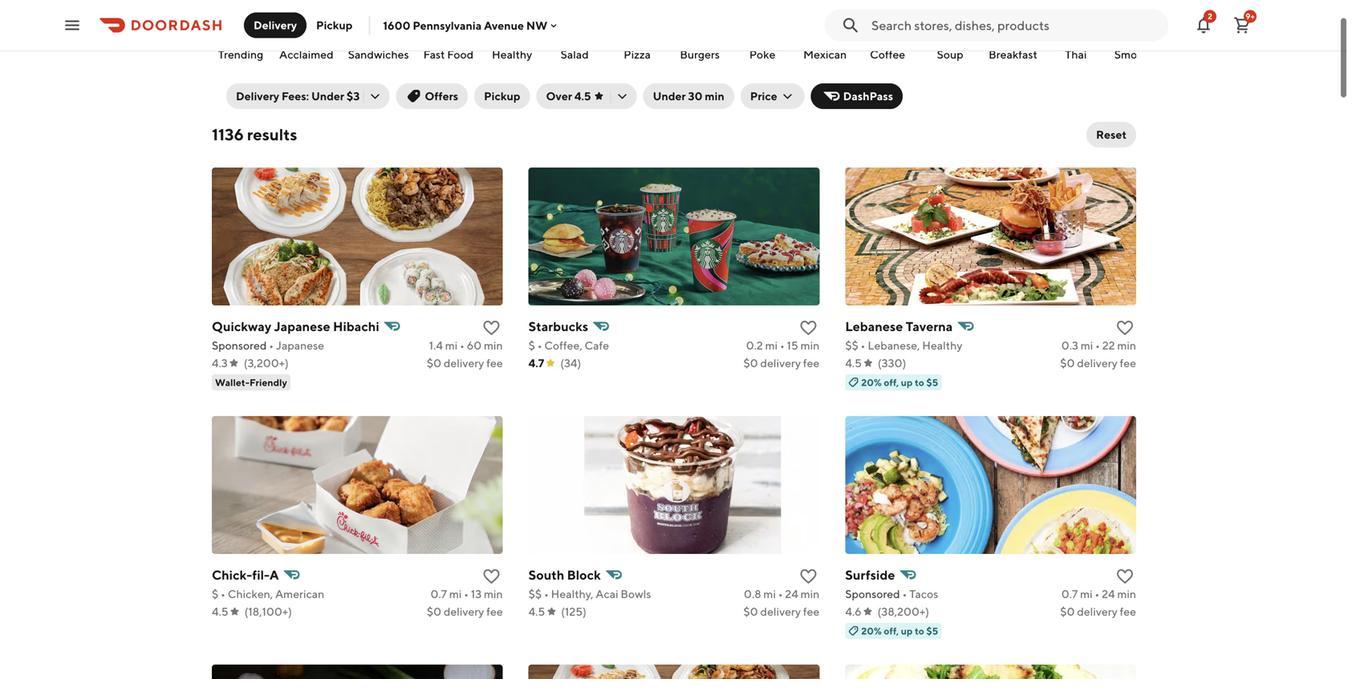 Task type: locate. For each thing, give the bounding box(es) containing it.
$​0 down 0.7 mi • 13 min
[[427, 606, 442, 619]]

0 horizontal spatial healthy
[[492, 48, 532, 61]]

under left $3 at the top left of page
[[303, 90, 336, 103]]

$5 down "$$ • lebanese, healthy"
[[927, 377, 939, 389]]

0 vertical spatial $
[[529, 339, 535, 352]]

2 up from the top
[[901, 626, 913, 637]]

20% for surfside
[[862, 626, 882, 637]]

20% down 4.6 at the right of the page
[[862, 626, 882, 637]]

fee
[[487, 357, 503, 370], [803, 357, 820, 370], [1120, 357, 1137, 370], [487, 606, 503, 619], [803, 606, 820, 619], [1120, 606, 1137, 619]]

0 horizontal spatial 0.7
[[431, 588, 447, 601]]

0 vertical spatial pickup
[[316, 18, 353, 32]]

1 under from the left
[[303, 90, 336, 103]]

20% down (330)
[[862, 377, 882, 389]]

pickup left over
[[476, 90, 513, 103]]

$​0 delivery fee down 0.8 mi • 24 min
[[744, 606, 820, 619]]

2 click to add this store to your saved list image from the left
[[1116, 568, 1135, 587]]

1 vertical spatial up
[[901, 626, 913, 637]]

delivery
[[254, 18, 297, 32], [228, 90, 271, 103]]

mexican
[[804, 48, 847, 61]]

off, down (330)
[[884, 377, 899, 389]]

japanese up sponsored • japanese on the left of page
[[274, 319, 330, 334]]

0 horizontal spatial $$
[[529, 588, 542, 601]]

$​0 down 1.4
[[427, 357, 442, 370]]

a
[[270, 568, 279, 583]]

off, for lebanese taverna
[[884, 377, 899, 389]]

$​0 down 0.3
[[1061, 357, 1075, 370]]

click to add this store to your saved list image
[[482, 568, 501, 587], [1116, 568, 1135, 587]]

1 horizontal spatial 24
[[1102, 588, 1115, 601]]

1 vertical spatial sponsored
[[846, 588, 900, 601]]

0 vertical spatial up
[[901, 377, 913, 389]]

fee down the 0.3 mi • 22 min
[[1120, 357, 1137, 370]]

0 vertical spatial pickup button
[[307, 12, 362, 38]]

pickup
[[316, 18, 353, 32], [476, 90, 513, 103]]

24
[[785, 588, 799, 601], [1102, 588, 1115, 601]]

min for surfside
[[1118, 588, 1137, 601]]

4.5 down chicken,
[[212, 606, 228, 619]]

$​0 delivery fee down 0.7 mi • 24 min
[[1061, 606, 1137, 619]]

delivery inside button
[[254, 18, 297, 32]]

japanese down quickway japanese hibachi
[[276, 339, 324, 352]]

min inside button
[[697, 90, 717, 103]]

$​0 delivery fee down the 0.3 mi • 22 min
[[1061, 357, 1137, 370]]

1 horizontal spatial pickup
[[476, 90, 513, 103]]

1 vertical spatial off,
[[884, 626, 899, 637]]

1 vertical spatial $5
[[927, 626, 939, 637]]

2 20% off, up to $5 from the top
[[862, 626, 939, 637]]

$$ for lebanese
[[846, 339, 859, 352]]

open menu image
[[63, 16, 82, 35]]

sponsored for surfside
[[846, 588, 900, 601]]

0 vertical spatial off,
[[884, 377, 899, 389]]

up down (38,200+)
[[901, 626, 913, 637]]

pickup up acclaimed
[[316, 18, 353, 32]]

$​0 down 0.2
[[744, 357, 758, 370]]

lebanese taverna
[[846, 319, 953, 334]]

1 horizontal spatial $
[[529, 339, 535, 352]]

1 $5 from the top
[[927, 377, 939, 389]]

$​0 for surfside
[[1061, 606, 1075, 619]]

healthy down avenue
[[492, 48, 532, 61]]

min for south block
[[801, 588, 820, 601]]

4.5 for south block
[[529, 606, 545, 619]]

0 horizontal spatial pickup button
[[307, 12, 362, 38]]

$​0 delivery fee down 0.2 mi • 15 min
[[744, 357, 820, 370]]

0 horizontal spatial under
[[303, 90, 336, 103]]

$​0 down 0.7 mi • 24 min
[[1061, 606, 1075, 619]]

(18,100+)
[[245, 606, 292, 619]]

delivery down 0.8 mi • 24 min
[[761, 606, 801, 619]]

4.5
[[567, 90, 583, 103], [846, 357, 862, 370], [212, 606, 228, 619], [529, 606, 545, 619]]

under 30 min
[[645, 90, 717, 103]]

delivery left fees:
[[228, 90, 271, 103]]

mi for starbucks
[[766, 339, 778, 352]]

1 vertical spatial 20% off, up to $5
[[862, 626, 939, 637]]

min
[[697, 90, 717, 103], [484, 339, 503, 352], [801, 339, 820, 352], [1118, 339, 1137, 352], [484, 588, 503, 601], [801, 588, 820, 601], [1118, 588, 1137, 601]]

$​0 delivery fee down 0.7 mi • 13 min
[[427, 606, 503, 619]]

$$ down south
[[529, 588, 542, 601]]

sponsored
[[212, 339, 267, 352], [846, 588, 900, 601]]

wallet-
[[215, 377, 250, 389]]

1 vertical spatial japanese
[[276, 339, 324, 352]]

pickup button
[[307, 12, 362, 38], [467, 83, 522, 109]]

pickup for the top pickup button
[[316, 18, 353, 32]]

$
[[529, 339, 535, 352], [212, 588, 219, 601]]

pickup button up acclaimed
[[307, 12, 362, 38]]

delivery for delivery fees: under $3
[[228, 90, 271, 103]]

delivery down 1.4 mi • 60 min
[[444, 357, 484, 370]]

$​0
[[427, 357, 442, 370], [744, 357, 758, 370], [1061, 357, 1075, 370], [427, 606, 442, 619], [744, 606, 758, 619], [1061, 606, 1075, 619]]

healthy down 'taverna'
[[923, 339, 963, 352]]

(125)
[[561, 606, 587, 619]]

0 vertical spatial to
[[915, 377, 925, 389]]

mi for surfside
[[1081, 588, 1093, 601]]

sponsored • japanese
[[212, 339, 324, 352]]

friendly
[[250, 377, 287, 389]]

fee down 0.7 mi • 24 min
[[1120, 606, 1137, 619]]

$​0 delivery fee for lebanese taverna
[[1061, 357, 1137, 370]]

mi
[[445, 339, 458, 352], [766, 339, 778, 352], [1081, 339, 1094, 352], [449, 588, 462, 601], [764, 588, 776, 601], [1081, 588, 1093, 601]]

click to add this store to your saved list image up 0.7 mi • 13 min
[[482, 568, 501, 587]]

0.7 for chick-fil-a
[[431, 588, 447, 601]]

1 up from the top
[[901, 377, 913, 389]]

delivery down 0.2 mi • 15 min
[[761, 357, 801, 370]]

$​0 for chick-fil-a
[[427, 606, 442, 619]]

20% off, up to $5 down (38,200+)
[[862, 626, 939, 637]]

1 items, open order cart image
[[1233, 16, 1252, 35]]

1 horizontal spatial under
[[645, 90, 678, 103]]

20% off, up to $5
[[862, 377, 939, 389], [862, 626, 939, 637]]

20%
[[862, 377, 882, 389], [862, 626, 882, 637]]

$ down chick-
[[212, 588, 219, 601]]

delivery down the 0.3 mi • 22 min
[[1077, 357, 1118, 370]]

2 $5 from the top
[[927, 626, 939, 637]]

delivery for chick-fil-a
[[444, 606, 484, 619]]

fee for south block
[[803, 606, 820, 619]]

south
[[529, 568, 565, 583]]

1 0.7 from the left
[[431, 588, 447, 601]]

click to add this store to your saved list image up the 0.3 mi • 22 min
[[1116, 319, 1135, 338]]

0 vertical spatial $5
[[927, 377, 939, 389]]

0 horizontal spatial pickup
[[316, 18, 353, 32]]

15
[[787, 339, 799, 352]]

1136
[[212, 125, 244, 144]]

1 vertical spatial to
[[915, 626, 925, 637]]

$5 for lebanese taverna
[[927, 377, 939, 389]]

$ up "4.7"
[[529, 339, 535, 352]]

$​0 for quickway japanese hibachi
[[427, 357, 442, 370]]

1 click to add this store to your saved list image from the left
[[482, 568, 501, 587]]

click to add this store to your saved list image up 0.7 mi • 24 min
[[1116, 568, 1135, 587]]

$$
[[846, 339, 859, 352], [529, 588, 542, 601]]

fee down 0.8 mi • 24 min
[[803, 606, 820, 619]]

poke
[[750, 48, 776, 61]]

1 vertical spatial healthy
[[923, 339, 963, 352]]

0 vertical spatial 20%
[[862, 377, 882, 389]]

0 horizontal spatial sponsored
[[212, 339, 267, 352]]

sponsored down surfside
[[846, 588, 900, 601]]

up for lebanese taverna
[[901, 377, 913, 389]]

min for quickway japanese hibachi
[[484, 339, 503, 352]]

healthy
[[492, 48, 532, 61], [923, 339, 963, 352]]

$​0 delivery fee for chick-fil-a
[[427, 606, 503, 619]]

off, down (38,200+)
[[884, 626, 899, 637]]

$5 for surfside
[[927, 626, 939, 637]]

1 horizontal spatial sponsored
[[846, 588, 900, 601]]

0.7 for surfside
[[1062, 588, 1078, 601]]

fee for surfside
[[1120, 606, 1137, 619]]

off,
[[884, 377, 899, 389], [884, 626, 899, 637]]

$​0 delivery fee for starbucks
[[744, 357, 820, 370]]

$​0 for south block
[[744, 606, 758, 619]]

under
[[303, 90, 336, 103], [645, 90, 678, 103]]

(330)
[[878, 357, 907, 370]]

2
[[1208, 12, 1213, 21]]

13
[[471, 588, 482, 601]]

1 vertical spatial pickup
[[476, 90, 513, 103]]

click to add this store to your saved list image up 0.2 mi • 15 min
[[799, 319, 818, 338]]

under left 30
[[645, 90, 678, 103]]

1 20% off, up to $5 from the top
[[862, 377, 939, 389]]

delivery for south block
[[761, 606, 801, 619]]

delivery for starbucks
[[761, 357, 801, 370]]

food
[[447, 48, 474, 61]]

4.5 right over
[[567, 90, 583, 103]]

up down (330)
[[901, 377, 913, 389]]

1 24 from the left
[[785, 588, 799, 601]]

up for surfside
[[901, 626, 913, 637]]

to for lebanese taverna
[[915, 377, 925, 389]]

1 horizontal spatial healthy
[[923, 339, 963, 352]]

1 off, from the top
[[884, 377, 899, 389]]

0 vertical spatial delivery
[[254, 18, 297, 32]]

1 horizontal spatial click to add this store to your saved list image
[[1116, 568, 1135, 587]]

up
[[901, 377, 913, 389], [901, 626, 913, 637]]

fee down 0.7 mi • 13 min
[[487, 606, 503, 619]]

0.8
[[744, 588, 761, 601]]

1 vertical spatial 20%
[[862, 626, 882, 637]]

2 off, from the top
[[884, 626, 899, 637]]

$​0 delivery fee
[[427, 357, 503, 370], [744, 357, 820, 370], [1061, 357, 1137, 370], [427, 606, 503, 619], [744, 606, 820, 619], [1061, 606, 1137, 619]]

24 for surfside
[[1102, 588, 1115, 601]]

4.5 left (330)
[[846, 357, 862, 370]]

Store search: begin typing to search for stores available on DoorDash text field
[[872, 16, 1159, 34]]

0 horizontal spatial 24
[[785, 588, 799, 601]]

2 24 from the left
[[1102, 588, 1115, 601]]

0 horizontal spatial click to add this store to your saved list image
[[482, 568, 501, 587]]

1600 pennsylvania avenue nw button
[[383, 19, 561, 32]]

4.5 for chick-fil-a
[[212, 606, 228, 619]]

to down "$$ • lebanese, healthy"
[[915, 377, 925, 389]]

$$ down lebanese
[[846, 339, 859, 352]]

delivery up acclaimed
[[254, 18, 297, 32]]

0 horizontal spatial $
[[212, 588, 219, 601]]

mi for quickway japanese hibachi
[[445, 339, 458, 352]]

click to add this store to your saved list image up 0.8 mi • 24 min
[[799, 568, 818, 587]]

$ for starbucks
[[529, 339, 535, 352]]

0 vertical spatial $$
[[846, 339, 859, 352]]

1.4 mi • 60 min
[[429, 339, 503, 352]]

2 under from the left
[[645, 90, 678, 103]]

4.5 left (125)
[[529, 606, 545, 619]]

60
[[467, 339, 482, 352]]

$ for chick-fil-a
[[212, 588, 219, 601]]

0 vertical spatial healthy
[[492, 48, 532, 61]]

0.2
[[746, 339, 763, 352]]

delivery down 0.7 mi • 13 min
[[444, 606, 484, 619]]

offers
[[417, 90, 450, 103]]

2 20% from the top
[[862, 626, 882, 637]]

0.2 mi • 15 min
[[746, 339, 820, 352]]

2 0.7 from the left
[[1062, 588, 1078, 601]]

delivery down 0.7 mi • 24 min
[[1077, 606, 1118, 619]]

20% off, up to $5 down (330)
[[862, 377, 939, 389]]

click to add this store to your saved list image for lebanese taverna
[[1116, 319, 1135, 338]]

to for surfside
[[915, 626, 925, 637]]

1 horizontal spatial 0.7
[[1062, 588, 1078, 601]]

delivery
[[444, 357, 484, 370], [761, 357, 801, 370], [1077, 357, 1118, 370], [444, 606, 484, 619], [761, 606, 801, 619], [1077, 606, 1118, 619]]

click to add this store to your saved list image for starbucks
[[799, 319, 818, 338]]

soup
[[937, 48, 964, 61]]

delivery fees: under $3
[[228, 90, 352, 103]]

1 vertical spatial $$
[[529, 588, 542, 601]]

•
[[269, 339, 274, 352], [460, 339, 465, 352], [538, 339, 542, 352], [780, 339, 785, 352], [861, 339, 866, 352], [1096, 339, 1100, 352], [221, 588, 226, 601], [464, 588, 469, 601], [544, 588, 549, 601], [778, 588, 783, 601], [903, 588, 907, 601], [1095, 588, 1100, 601]]

1 vertical spatial pickup button
[[467, 83, 522, 109]]

quickway japanese hibachi
[[212, 319, 379, 334]]

0 vertical spatial sponsored
[[212, 339, 267, 352]]

1 vertical spatial $
[[212, 588, 219, 601]]

lebanese
[[846, 319, 903, 334]]

click to add this store to your saved list image
[[482, 319, 501, 338], [799, 319, 818, 338], [1116, 319, 1135, 338], [799, 568, 818, 587]]

delivery for surfside
[[1077, 606, 1118, 619]]

0 vertical spatial 20% off, up to $5
[[862, 377, 939, 389]]

$5
[[927, 377, 939, 389], [927, 626, 939, 637]]

1 vertical spatial delivery
[[228, 90, 271, 103]]

$ • chicken, american
[[212, 588, 324, 601]]

1 20% from the top
[[862, 377, 882, 389]]

fil-
[[252, 568, 270, 583]]

$​0 delivery fee down 1.4 mi • 60 min
[[427, 357, 503, 370]]

to down (38,200+)
[[915, 626, 925, 637]]

fee down 1.4 mi • 60 min
[[487, 357, 503, 370]]

fee down 0.2 mi • 15 min
[[803, 357, 820, 370]]

notification bell image
[[1194, 16, 1214, 35]]

1600
[[383, 19, 411, 32]]

1 horizontal spatial $$
[[846, 339, 859, 352]]

click to add this store to your saved list image up 1.4 mi • 60 min
[[482, 319, 501, 338]]

$5 down (38,200+)
[[927, 626, 939, 637]]

(3,200+)
[[244, 357, 289, 370]]

2 to from the top
[[915, 626, 925, 637]]

1 to from the top
[[915, 377, 925, 389]]

under inside button
[[645, 90, 678, 103]]

20% for lebanese taverna
[[862, 377, 882, 389]]

pickup button down food
[[467, 83, 522, 109]]

0.7
[[431, 588, 447, 601], [1062, 588, 1078, 601]]

price
[[742, 90, 770, 103]]

coffee
[[870, 48, 906, 61]]

$​0 down 0.8 on the bottom
[[744, 606, 758, 619]]

sponsored down quickway at top left
[[212, 339, 267, 352]]

1 horizontal spatial pickup button
[[467, 83, 522, 109]]

delivery button
[[244, 12, 307, 38]]



Task type: vqa. For each thing, say whether or not it's contained in the screenshot.
los
no



Task type: describe. For each thing, give the bounding box(es) containing it.
30
[[680, 90, 695, 103]]

cafe
[[585, 339, 609, 352]]

$​0 delivery fee for quickway japanese hibachi
[[427, 357, 503, 370]]

22
[[1103, 339, 1115, 352]]

pennsylvania
[[413, 19, 482, 32]]

over 4.5 button
[[529, 83, 629, 109]]

4.7
[[529, 357, 544, 370]]

(34)
[[560, 357, 581, 370]]

click to add this store to your saved list image for chick-fil-a
[[482, 568, 501, 587]]

$ • coffee, cafe
[[529, 339, 609, 352]]

hibachi
[[333, 319, 379, 334]]

price button
[[733, 83, 797, 109]]

starbucks
[[529, 319, 589, 334]]

chicken,
[[228, 588, 273, 601]]

4.3
[[212, 357, 228, 370]]

fast
[[424, 48, 445, 61]]

taverna
[[906, 319, 953, 334]]

20% off, up to $5 for lebanese taverna
[[862, 377, 939, 389]]

min for chick-fil-a
[[484, 588, 503, 601]]

$$ for south
[[529, 588, 542, 601]]

0.7 mi • 24 min
[[1062, 588, 1137, 601]]

tacos
[[910, 588, 939, 601]]

fee for chick-fil-a
[[487, 606, 503, 619]]

mi for lebanese taverna
[[1081, 339, 1094, 352]]

trending
[[218, 48, 263, 61]]

dashpass
[[835, 90, 886, 103]]

fee for starbucks
[[803, 357, 820, 370]]

$​0 for starbucks
[[744, 357, 758, 370]]

surfside
[[846, 568, 895, 583]]

0.3 mi • 22 min
[[1062, 339, 1137, 352]]

4.5 for lebanese taverna
[[846, 357, 862, 370]]

24 for south block
[[785, 588, 799, 601]]

fees:
[[274, 90, 301, 103]]

smoothie
[[1115, 48, 1164, 61]]

click to add this store to your saved list image for south block
[[799, 568, 818, 587]]

0 vertical spatial japanese
[[274, 319, 330, 334]]

4.5 inside button
[[567, 90, 583, 103]]

1136 results
[[212, 125, 297, 144]]

1600 pennsylvania avenue nw
[[383, 19, 548, 32]]

acclaimed link
[[276, 0, 337, 66]]

trending link
[[214, 0, 268, 66]]

healthy,
[[551, 588, 594, 601]]

0.8 mi • 24 min
[[744, 588, 820, 601]]

under 30 min button
[[635, 83, 726, 109]]

off, for surfside
[[884, 626, 899, 637]]

mi for south block
[[764, 588, 776, 601]]

american
[[275, 588, 324, 601]]

reset
[[1097, 128, 1127, 141]]

9+ button
[[1227, 9, 1259, 41]]

(38,200+)
[[878, 606, 930, 619]]

nw
[[526, 19, 548, 32]]

fee for quickway japanese hibachi
[[487, 357, 503, 370]]

0.3
[[1062, 339, 1079, 352]]

pizza
[[624, 48, 651, 61]]

mi for chick-fil-a
[[449, 588, 462, 601]]

$$ • healthy, acai bowls
[[529, 588, 651, 601]]

fast food
[[424, 48, 474, 61]]

block
[[567, 568, 601, 583]]

delivery for quickway japanese hibachi
[[444, 357, 484, 370]]

delivery for delivery
[[254, 18, 297, 32]]

burgers
[[680, 48, 720, 61]]

$​0 delivery fee for surfside
[[1061, 606, 1137, 619]]

breakfast
[[989, 48, 1038, 61]]

south block
[[529, 568, 601, 583]]

0.7 mi • 13 min
[[431, 588, 503, 601]]

acclaimed
[[279, 48, 334, 61]]

over 4.5
[[538, 90, 583, 103]]

offers button
[[388, 83, 460, 109]]

$$ • lebanese, healthy
[[846, 339, 963, 352]]

pickup for the bottom pickup button
[[476, 90, 513, 103]]

min for starbucks
[[801, 339, 820, 352]]

20% off, up to $5 for surfside
[[862, 626, 939, 637]]

min for lebanese taverna
[[1118, 339, 1137, 352]]

bowls
[[621, 588, 651, 601]]

delivery for lebanese taverna
[[1077, 357, 1118, 370]]

coffee,
[[545, 339, 583, 352]]

results
[[247, 125, 297, 144]]

sandwiches
[[348, 48, 409, 61]]

click to add this store to your saved list image for quickway japanese hibachi
[[482, 319, 501, 338]]

dashpass button
[[803, 83, 895, 109]]

over
[[538, 90, 564, 103]]

$​0 delivery fee for south block
[[744, 606, 820, 619]]

click to add this store to your saved list image for surfside
[[1116, 568, 1135, 587]]

quickway
[[212, 319, 271, 334]]

sponsored • tacos
[[846, 588, 939, 601]]

wallet-friendly
[[215, 377, 287, 389]]

acai
[[596, 588, 619, 601]]

thai
[[1065, 48, 1087, 61]]

sponsored for quickway japanese hibachi
[[212, 339, 267, 352]]

lebanese,
[[868, 339, 920, 352]]

salad
[[561, 48, 589, 61]]

chick-fil-a
[[212, 568, 279, 583]]

$3
[[339, 90, 352, 103]]

4.6
[[846, 606, 862, 619]]

fee for lebanese taverna
[[1120, 357, 1137, 370]]

avenue
[[484, 19, 524, 32]]

chick-
[[212, 568, 252, 583]]

$​0 for lebanese taverna
[[1061, 357, 1075, 370]]

reset button
[[1087, 122, 1137, 148]]

1.4
[[429, 339, 443, 352]]



